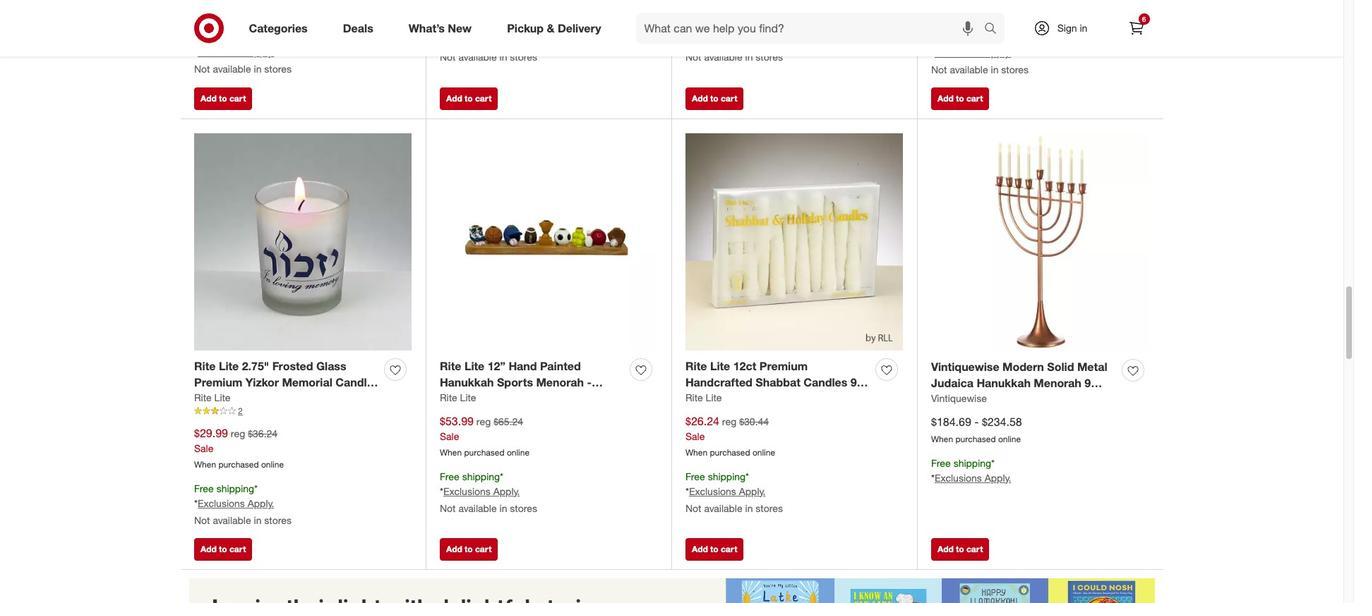 Task type: locate. For each thing, give the bounding box(es) containing it.
rite lite link down handcrafted on the bottom right
[[686, 391, 722, 405]]

rite lite for white
[[686, 392, 722, 404]]

12ct
[[734, 360, 757, 374]]

hanukkah inside rite lite 12" hand painted hanukkah sports menorah - brown/white
[[440, 376, 494, 390]]

0 horizontal spatial rite lite link
[[194, 391, 231, 405]]

2 horizontal spatial rite lite link
[[686, 391, 722, 405]]

premium up clear/blue in the left of the page
[[194, 376, 242, 390]]

vintiquewise down judaica
[[931, 393, 987, 405]]

online
[[261, 8, 284, 19], [998, 9, 1021, 19], [998, 434, 1021, 445], [507, 448, 530, 458], [753, 448, 775, 458], [261, 460, 284, 470]]

handcrafted
[[686, 376, 753, 390]]

1 horizontal spatial rite lite
[[440, 392, 476, 404]]

2 rite lite from the left
[[440, 392, 476, 404]]

reg inside $29.99 reg $36.24 sale when purchased online
[[231, 428, 245, 440]]

free inside free shipping * * exclusions apply.
[[931, 457, 951, 469]]

add to cart button
[[194, 88, 252, 110], [440, 88, 498, 110], [686, 88, 744, 110], [931, 88, 990, 110], [194, 539, 252, 562], [440, 539, 498, 562], [686, 539, 744, 562], [931, 539, 990, 562]]

when purchased online
[[194, 8, 284, 19], [931, 9, 1021, 19]]

rite lite
[[194, 392, 231, 404], [440, 392, 476, 404], [686, 392, 722, 404]]

when inside $29.99 reg $36.24 sale when purchased online
[[194, 460, 216, 470]]

-
[[587, 376, 592, 390], [865, 376, 870, 390], [194, 392, 199, 406], [975, 415, 979, 429]]

sale
[[440, 431, 459, 443], [686, 431, 705, 443], [194, 443, 214, 455]]

to
[[219, 94, 227, 104], [465, 94, 473, 104], [710, 94, 719, 104], [956, 94, 964, 104], [219, 545, 227, 555], [465, 545, 473, 555], [710, 545, 719, 555], [956, 545, 964, 555]]

0 horizontal spatial sale
[[194, 443, 214, 455]]

rite lite 2.75" frosted glass premium yizkor memorial candle - clear/blue link
[[194, 359, 379, 406]]

add
[[201, 94, 217, 104], [446, 94, 462, 104], [692, 94, 708, 104], [938, 94, 954, 104], [201, 545, 217, 555], [446, 545, 462, 555], [692, 545, 708, 555], [938, 545, 954, 555]]

pickup & delivery link
[[495, 13, 619, 44]]

reg for $29.99
[[231, 428, 245, 440]]

reg inside $53.99 reg $65.24 sale when purchased online
[[477, 416, 491, 428]]

available
[[459, 51, 497, 63], [704, 51, 743, 63], [213, 63, 251, 75], [950, 64, 988, 76], [459, 503, 497, 515], [704, 503, 743, 515], [213, 515, 251, 527]]

sign in
[[1058, 22, 1088, 34]]

hanukkah inside vintiquewise modern solid metal judaica hanukkah menorah 9 branched candelabra
[[977, 377, 1031, 391]]

*
[[500, 19, 504, 31], [746, 19, 749, 31], [254, 31, 258, 43], [992, 32, 995, 44], [440, 34, 443, 46], [686, 34, 689, 46], [194, 46, 198, 58], [931, 47, 935, 59], [992, 457, 995, 469], [500, 471, 504, 483], [746, 471, 749, 483], [931, 472, 935, 484], [254, 483, 258, 495], [440, 486, 443, 498], [686, 486, 689, 498], [194, 498, 198, 510]]

candle
[[336, 376, 373, 390]]

lite
[[219, 360, 239, 374], [465, 360, 485, 374], [710, 360, 730, 374], [214, 392, 231, 404], [460, 392, 476, 404], [706, 392, 722, 404]]

lite inside rite lite 2.75" frosted glass premium yizkor memorial candle - clear/blue
[[219, 360, 239, 374]]

online inside $29.99 reg $36.24 sale when purchased online
[[261, 460, 284, 470]]

rite
[[194, 360, 216, 374], [440, 360, 461, 374], [686, 360, 707, 374], [194, 392, 212, 404], [440, 392, 457, 404], [686, 392, 703, 404]]

$29.99 reg $36.24 sale when purchased online
[[194, 427, 284, 470]]

rite inside rite lite 12ct premium handcrafted shabbat candles 9" - white
[[686, 360, 707, 374]]

rite up handcrafted on the bottom right
[[686, 360, 707, 374]]

rite lite up $29.99
[[194, 392, 231, 404]]

shipping
[[462, 19, 500, 31], [708, 19, 746, 31], [217, 31, 254, 43], [954, 32, 992, 44], [954, 457, 992, 469], [462, 471, 500, 483], [708, 471, 746, 483], [217, 483, 254, 495]]

- inside rite lite 2.75" frosted glass premium yizkor memorial candle - clear/blue
[[194, 392, 199, 406]]

yizkor
[[246, 376, 279, 390]]

lite left 12"
[[465, 360, 485, 374]]

1 horizontal spatial sale
[[440, 431, 459, 443]]

when inside $53.99 reg $65.24 sale when purchased online
[[440, 448, 462, 458]]

0 horizontal spatial menorah
[[536, 376, 584, 390]]

deals link
[[331, 13, 391, 44]]

reg down brown/white
[[477, 416, 491, 428]]

What can we help you find? suggestions appear below search field
[[636, 13, 988, 44]]

when purchased online up categories
[[194, 8, 284, 19]]

3 rite lite link from the left
[[686, 391, 722, 405]]

online up categories
[[261, 8, 284, 19]]

reg left $30.44
[[722, 416, 737, 428]]

purchased down $30.44
[[710, 448, 750, 458]]

0 horizontal spatial rite lite
[[194, 392, 231, 404]]

$26.24 reg $30.44 sale when purchased online
[[686, 415, 775, 458]]

premium up shabbat
[[760, 360, 808, 374]]

solid
[[1047, 360, 1074, 375]]

what's new
[[409, 21, 472, 35]]

stores
[[510, 51, 537, 63], [756, 51, 783, 63], [264, 63, 292, 75], [1002, 64, 1029, 76], [510, 503, 537, 515], [756, 503, 783, 515], [264, 515, 292, 527]]

reg
[[477, 416, 491, 428], [722, 416, 737, 428], [231, 428, 245, 440]]

rite inside rite lite 2.75" frosted glass premium yizkor memorial candle - clear/blue
[[194, 360, 216, 374]]

hanukkah
[[440, 376, 494, 390], [977, 377, 1031, 391]]

vintiquewise modern solid metal judaica hanukkah menorah 9 branched candelabra
[[931, 360, 1108, 407]]

1 vertical spatial vintiquewise
[[931, 393, 987, 405]]

rite up brown/white
[[440, 360, 461, 374]]

1 horizontal spatial premium
[[760, 360, 808, 374]]

shabbat
[[756, 376, 801, 390]]

2 rite lite link from the left
[[440, 391, 476, 405]]

sale inside $53.99 reg $65.24 sale when purchased online
[[440, 431, 459, 443]]

online down $36.24
[[261, 460, 284, 470]]

what's new link
[[397, 13, 489, 44]]

rite lite 12" hand painted hanukkah sports menorah - brown/white
[[440, 360, 592, 406]]

0 vertical spatial premium
[[760, 360, 808, 374]]

menorah down painted
[[536, 376, 584, 390]]

apply. inside free shipping * * exclusions apply.
[[985, 472, 1011, 484]]

$234.58
[[982, 415, 1022, 429]]

reg inside $26.24 reg $30.44 sale when purchased online
[[722, 416, 737, 428]]

rite lite link for brown/white
[[440, 391, 476, 405]]

sign in link
[[1021, 13, 1110, 44]]

1 horizontal spatial rite lite link
[[440, 391, 476, 405]]

vintiquewise modern solid metal judaica hanukkah menorah 9 branched candelabra image
[[931, 133, 1150, 352], [931, 133, 1150, 352]]

memorial
[[282, 376, 332, 390]]

0 horizontal spatial hanukkah
[[440, 376, 494, 390]]

apply.
[[493, 34, 520, 46], [739, 34, 766, 46], [248, 46, 274, 58], [985, 47, 1011, 59], [985, 472, 1011, 484], [493, 486, 520, 498], [739, 486, 766, 498], [248, 498, 274, 510]]

2 horizontal spatial reg
[[722, 416, 737, 428]]

sale down $29.99
[[194, 443, 214, 455]]

2 link
[[194, 405, 412, 418]]

purchased down $36.24
[[219, 460, 259, 470]]

menorah
[[536, 376, 584, 390], [1034, 377, 1082, 391]]

6 link
[[1121, 13, 1152, 44]]

exclusions
[[443, 34, 491, 46], [689, 34, 736, 46], [198, 46, 245, 58], [935, 47, 982, 59], [935, 472, 982, 484], [443, 486, 491, 498], [689, 486, 736, 498], [198, 498, 245, 510]]

when purchased online up search
[[931, 9, 1021, 19]]

sale inside $29.99 reg $36.24 sale when purchased online
[[194, 443, 214, 455]]

0 horizontal spatial reg
[[231, 428, 245, 440]]

rite lite up $53.99
[[440, 392, 476, 404]]

0 vertical spatial vintiquewise
[[931, 360, 1000, 375]]

in
[[1080, 22, 1088, 34], [500, 51, 507, 63], [745, 51, 753, 63], [254, 63, 262, 75], [991, 64, 999, 76], [500, 503, 507, 515], [745, 503, 753, 515], [254, 515, 262, 527]]

2
[[238, 406, 243, 417]]

3 rite lite from the left
[[686, 392, 722, 404]]

exclusions apply. link
[[689, 34, 766, 46], [198, 46, 274, 58], [935, 47, 1011, 59], [935, 472, 1011, 484], [443, 486, 520, 498], [689, 486, 766, 498], [198, 498, 274, 510]]

purchased down $184.69
[[956, 434, 996, 445]]

sale inside $26.24 reg $30.44 sale when purchased online
[[686, 431, 705, 443]]

add to cart
[[201, 94, 246, 104], [446, 94, 492, 104], [692, 94, 737, 104], [938, 94, 983, 104], [201, 545, 246, 555], [446, 545, 492, 555], [692, 545, 737, 555], [938, 545, 983, 555]]

vintiquewise inside vintiquewise modern solid metal judaica hanukkah menorah 9 branched candelabra
[[931, 360, 1000, 375]]

hanukkah for modern
[[977, 377, 1031, 391]]

judaica
[[931, 377, 974, 391]]

2 vintiquewise from the top
[[931, 393, 987, 405]]

hanukkah up candelabra at the bottom of page
[[977, 377, 1031, 391]]

search button
[[978, 13, 1012, 47]]

rite lite 12" hand painted hanukkah sports menorah - brown/white image
[[440, 133, 657, 351], [440, 133, 657, 351]]

menorah down solid
[[1034, 377, 1082, 391]]

when
[[194, 8, 216, 19], [931, 9, 953, 19], [931, 434, 953, 445], [440, 448, 462, 458], [686, 448, 708, 458], [194, 460, 216, 470]]

1 horizontal spatial hanukkah
[[977, 377, 1031, 391]]

2 horizontal spatial sale
[[686, 431, 705, 443]]

lite up $53.99
[[460, 392, 476, 404]]

rite lite link up $53.99
[[440, 391, 476, 405]]

1 vintiquewise from the top
[[931, 360, 1000, 375]]

1 horizontal spatial reg
[[477, 416, 491, 428]]

2 horizontal spatial rite lite
[[686, 392, 722, 404]]

0 horizontal spatial premium
[[194, 376, 242, 390]]

not
[[440, 51, 456, 63], [686, 51, 702, 63], [194, 63, 210, 75], [931, 64, 947, 76], [440, 503, 456, 515], [686, 503, 702, 515], [194, 515, 210, 527]]

lite inside rite lite 12" hand painted hanukkah sports menorah - brown/white
[[465, 360, 485, 374]]

vintiquewise
[[931, 360, 1000, 375], [931, 393, 987, 405]]

online down $65.24
[[507, 448, 530, 458]]

sale down $53.99
[[440, 431, 459, 443]]

rite lite link up $29.99
[[194, 391, 231, 405]]

1 horizontal spatial menorah
[[1034, 377, 1082, 391]]

free shipping * * exclusions apply. not available in stores
[[440, 19, 537, 63], [686, 19, 783, 63], [194, 31, 292, 75], [931, 32, 1029, 76], [440, 471, 537, 515], [686, 471, 783, 515], [194, 483, 292, 527]]

online down $234.58
[[998, 434, 1021, 445]]

sale for $53.99
[[440, 431, 459, 443]]

reg down the 2
[[231, 428, 245, 440]]

rite lite 12ct premium handcrafted shabbat candles 9" - white
[[686, 360, 870, 406]]

rite lite link
[[194, 391, 231, 405], [440, 391, 476, 405], [686, 391, 722, 405]]

brown/white
[[440, 392, 510, 406]]

rite lite down handcrafted on the bottom right
[[686, 392, 722, 404]]

lite down handcrafted on the bottom right
[[706, 392, 722, 404]]

1 rite lite link from the left
[[194, 391, 231, 405]]

vintiquewise for vintiquewise
[[931, 393, 987, 405]]

lite up handcrafted on the bottom right
[[710, 360, 730, 374]]

rite up $53.99
[[440, 392, 457, 404]]

free
[[440, 19, 460, 31], [686, 19, 705, 31], [194, 31, 214, 43], [931, 32, 951, 44], [931, 457, 951, 469], [440, 471, 460, 483], [686, 471, 705, 483], [194, 483, 214, 495]]

rite up clear/blue in the left of the page
[[194, 360, 216, 374]]

vintiquewise up judaica
[[931, 360, 1000, 375]]

purchased down $65.24
[[464, 448, 505, 458]]

1 rite lite from the left
[[194, 392, 231, 404]]

purchased up categories
[[219, 8, 259, 19]]

sale down $26.24 at bottom right
[[686, 431, 705, 443]]

hanukkah for lite
[[440, 376, 494, 390]]

categories
[[249, 21, 308, 35]]

online down $30.44
[[753, 448, 775, 458]]

1 horizontal spatial when purchased online
[[931, 9, 1021, 19]]

cart
[[229, 94, 246, 104], [475, 94, 492, 104], [721, 94, 737, 104], [967, 94, 983, 104], [229, 545, 246, 555], [475, 545, 492, 555], [721, 545, 737, 555], [967, 545, 983, 555]]

rite lite 12" hand painted hanukkah sports menorah - brown/white link
[[440, 359, 624, 406]]

lite left 2.75"
[[219, 360, 239, 374]]

shipping inside free shipping * * exclusions apply.
[[954, 457, 992, 469]]

white
[[686, 392, 716, 406]]

1 vertical spatial premium
[[194, 376, 242, 390]]

purchased
[[219, 8, 259, 19], [956, 9, 996, 19], [956, 434, 996, 445], [464, 448, 505, 458], [710, 448, 750, 458], [219, 460, 259, 470]]

sale for $26.24
[[686, 431, 705, 443]]

rite lite 12ct premium handcrafted shabbat candles 9" - white link
[[686, 359, 870, 406]]

hanukkah up brown/white
[[440, 376, 494, 390]]

premium
[[760, 360, 808, 374], [194, 376, 242, 390]]



Task type: vqa. For each thing, say whether or not it's contained in the screenshot.
SELECT
no



Task type: describe. For each thing, give the bounding box(es) containing it.
clear/blue
[[202, 392, 259, 406]]

9
[[1085, 377, 1091, 391]]

vintiquewise modern solid metal judaica hanukkah menorah 9 branched candelabra link
[[931, 360, 1116, 407]]

candles
[[804, 376, 848, 390]]

$53.99
[[440, 415, 474, 429]]

- inside rite lite 12" hand painted hanukkah sports menorah - brown/white
[[587, 376, 592, 390]]

candelabra
[[987, 393, 1048, 407]]

premium inside rite lite 12ct premium handcrafted shabbat candles 9" - white
[[760, 360, 808, 374]]

metal
[[1078, 360, 1108, 375]]

premium inside rite lite 2.75" frosted glass premium yizkor memorial candle - clear/blue
[[194, 376, 242, 390]]

$184.69
[[931, 415, 972, 429]]

deals
[[343, 21, 373, 35]]

hand
[[509, 360, 537, 374]]

rite lite 2.75" frosted glass premium yizkor memorial candle - clear/blue
[[194, 360, 373, 406]]

pickup & delivery
[[507, 21, 601, 35]]

exclusions inside free shipping * * exclusions apply.
[[935, 472, 982, 484]]

rite lite 12ct premium handcrafted shabbat candles 9" - white image
[[686, 133, 903, 351]]

rite lite for -
[[194, 392, 231, 404]]

advertisement region
[[180, 579, 1163, 604]]

vintiquewise link
[[931, 392, 987, 406]]

0 horizontal spatial when purchased online
[[194, 8, 284, 19]]

lite up $29.99
[[214, 392, 231, 404]]

- inside $184.69 - $234.58 when purchased online
[[975, 415, 979, 429]]

online inside $53.99 reg $65.24 sale when purchased online
[[507, 448, 530, 458]]

rite lite 2.75" frosted glass premium yizkor memorial candle - clear/blue image
[[194, 133, 412, 351]]

when inside $184.69 - $234.58 when purchased online
[[931, 434, 953, 445]]

free shipping * * exclusions apply.
[[931, 457, 1011, 484]]

modern
[[1003, 360, 1044, 375]]

online up search
[[998, 9, 1021, 19]]

$184.69 - $234.58 when purchased online
[[931, 415, 1022, 445]]

$29.99
[[194, 427, 228, 441]]

reg for $26.24
[[722, 416, 737, 428]]

online inside $26.24 reg $30.44 sale when purchased online
[[753, 448, 775, 458]]

$36.24
[[248, 428, 278, 440]]

categories link
[[237, 13, 325, 44]]

2.75"
[[242, 360, 269, 374]]

pickup
[[507, 21, 544, 35]]

sign
[[1058, 22, 1077, 34]]

menorah inside vintiquewise modern solid metal judaica hanukkah menorah 9 branched candelabra
[[1034, 377, 1082, 391]]

rite lite link for white
[[686, 391, 722, 405]]

reg for $53.99
[[477, 416, 491, 428]]

purchased inside $184.69 - $234.58 when purchased online
[[956, 434, 996, 445]]

delivery
[[558, 21, 601, 35]]

when inside $26.24 reg $30.44 sale when purchased online
[[686, 448, 708, 458]]

new
[[448, 21, 472, 35]]

rite lite link for -
[[194, 391, 231, 405]]

online inside $184.69 - $234.58 when purchased online
[[998, 434, 1021, 445]]

$26.24
[[686, 415, 720, 429]]

painted
[[540, 360, 581, 374]]

rite inside rite lite 12" hand painted hanukkah sports menorah - brown/white
[[440, 360, 461, 374]]

rite up $26.24 at bottom right
[[686, 392, 703, 404]]

6
[[1142, 15, 1146, 23]]

purchased inside $26.24 reg $30.44 sale when purchased online
[[710, 448, 750, 458]]

menorah inside rite lite 12" hand painted hanukkah sports menorah - brown/white
[[536, 376, 584, 390]]

rite lite for brown/white
[[440, 392, 476, 404]]

what's
[[409, 21, 445, 35]]

branched
[[931, 393, 984, 407]]

lite inside rite lite 12ct premium handcrafted shabbat candles 9" - white
[[710, 360, 730, 374]]

purchased up search
[[956, 9, 996, 19]]

frosted
[[272, 360, 313, 374]]

rite up $29.99
[[194, 392, 212, 404]]

search
[[978, 22, 1012, 36]]

purchased inside $29.99 reg $36.24 sale when purchased online
[[219, 460, 259, 470]]

sale for $29.99
[[194, 443, 214, 455]]

&
[[547, 21, 555, 35]]

purchased inside $53.99 reg $65.24 sale when purchased online
[[464, 448, 505, 458]]

glass
[[316, 360, 346, 374]]

$65.24
[[494, 416, 523, 428]]

- inside rite lite 12ct premium handcrafted shabbat candles 9" - white
[[865, 376, 870, 390]]

vintiquewise for vintiquewise modern solid metal judaica hanukkah menorah 9 branched candelabra
[[931, 360, 1000, 375]]

12"
[[488, 360, 506, 374]]

$30.44
[[739, 416, 769, 428]]

sports
[[497, 376, 533, 390]]

$53.99 reg $65.24 sale when purchased online
[[440, 415, 530, 458]]

9"
[[851, 376, 862, 390]]



